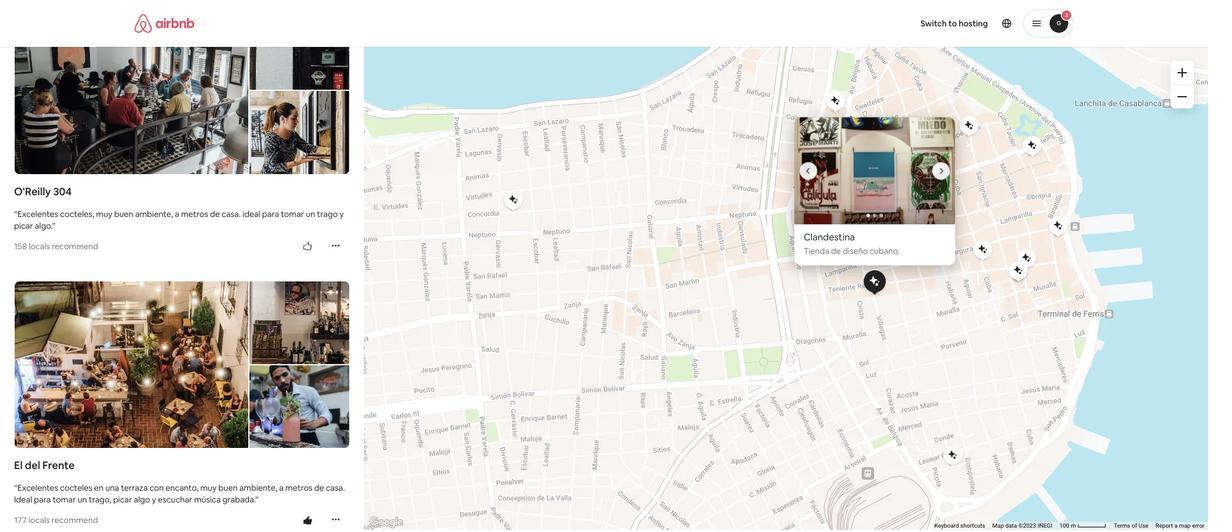 Task type: locate. For each thing, give the bounding box(es) containing it.
ambiente, up grabada. at the bottom left of the page
[[239, 484, 277, 494]]

1 vertical spatial para
[[34, 495, 51, 506]]

0 horizontal spatial un
[[78, 495, 87, 506]]

casa.
[[222, 209, 241, 219], [326, 484, 345, 494]]

metros inside excelentes cocteles en una terraza con encanto, muy buen ambiente, a metros de casa. ideal para tomar un trago, picar algo y escuchar música grabada.
[[286, 484, 313, 494]]

escuchar
[[158, 495, 192, 506]]

1 vertical spatial picar
[[113, 495, 132, 506]]

1 vertical spatial a
[[279, 484, 284, 494]]

1 horizontal spatial y
[[340, 209, 344, 219]]

3 button
[[1024, 9, 1074, 38]]

2 horizontal spatial de
[[832, 246, 841, 256]]

1 horizontal spatial de
[[314, 484, 324, 494]]

casa. left ideal
[[222, 209, 241, 219]]

locals right 177
[[28, 516, 50, 526]]

switch
[[921, 18, 947, 29]]

1 vertical spatial tomar
[[53, 495, 76, 506]]

0 vertical spatial y
[[340, 209, 344, 219]]

0 horizontal spatial para
[[34, 495, 51, 506]]

muy up música
[[200, 484, 217, 494]]

cocteles
[[60, 484, 92, 494]]

image 2 image
[[956, 117, 1117, 225]]

m
[[1071, 523, 1077, 530]]

1 horizontal spatial un
[[306, 209, 315, 219]]

0 horizontal spatial metros
[[181, 209, 208, 219]]

diseño
[[843, 246, 868, 256]]

0 vertical spatial casa.
[[222, 209, 241, 219]]

1 vertical spatial recommend
[[52, 516, 98, 526]]

excelentes inside excelentes cocteles en una terraza con encanto, muy buen ambiente, a metros de casa. ideal para tomar un trago, picar algo y escuchar música grabada.
[[17, 484, 58, 494]]

0 vertical spatial a
[[175, 209, 179, 219]]

undo mark as helpful, el del frente image
[[303, 517, 312, 526]]

1 vertical spatial casa.
[[326, 484, 345, 494]]

more options, el del frente image
[[331, 516, 341, 525]]

cubano.
[[870, 246, 900, 256]]

shortcuts
[[961, 523, 986, 530]]

y right trago
[[340, 209, 344, 219]]

ambiente, down o'reilly 304 link
[[135, 209, 173, 219]]

0 horizontal spatial ambiente,
[[135, 209, 173, 219]]

locals
[[29, 241, 50, 252], [28, 516, 50, 526]]

1 vertical spatial locals
[[28, 516, 50, 526]]

metros up undo mark as helpful, el del frente icon
[[286, 484, 313, 494]]

picar down the una
[[113, 495, 132, 506]]

tomar down cocteles
[[53, 495, 76, 506]]

ambiente,
[[135, 209, 173, 219], [239, 484, 277, 494]]

use
[[1139, 523, 1149, 530]]

1 horizontal spatial casa.
[[326, 484, 345, 494]]

y
[[340, 209, 344, 219], [152, 495, 156, 506]]

1 locals from the top
[[29, 241, 50, 252]]

inegi
[[1038, 523, 1053, 530]]

0 horizontal spatial casa.
[[222, 209, 241, 219]]

buen right the cocteles,
[[114, 209, 133, 219]]

image 1 image
[[795, 117, 956, 225], [795, 117, 956, 225]]

excelentes inside the excelentes cocteles, muy buen ambiente, a metros de casa. ideal para tomar un trago y picar algo.
[[17, 209, 58, 219]]

locals right 158
[[29, 241, 50, 252]]

1 vertical spatial excelentes
[[17, 484, 58, 494]]

0 horizontal spatial picar
[[14, 221, 33, 231]]

1 horizontal spatial ambiente,
[[239, 484, 277, 494]]

un left trago
[[306, 209, 315, 219]]

0 vertical spatial de
[[210, 209, 220, 219]]

metros
[[181, 209, 208, 219], [286, 484, 313, 494]]

100 m
[[1060, 523, 1078, 530]]

0 horizontal spatial a
[[175, 209, 179, 219]]

2 horizontal spatial a
[[1175, 523, 1178, 530]]

0 vertical spatial para
[[262, 209, 279, 219]]

0 vertical spatial buen
[[114, 209, 133, 219]]

de
[[210, 209, 220, 219], [832, 246, 841, 256], [314, 484, 324, 494]]

tienda
[[804, 246, 830, 256]]

map data ©2023 inegi
[[993, 523, 1053, 530]]

grabada.
[[223, 495, 255, 506]]

1 horizontal spatial tomar
[[281, 209, 304, 219]]

un down cocteles
[[78, 495, 87, 506]]

0 horizontal spatial y
[[152, 495, 156, 506]]

0 horizontal spatial buen
[[114, 209, 133, 219]]

el
[[14, 459, 23, 473]]

o'reilly
[[14, 185, 51, 198]]

177 locals recommend
[[14, 516, 98, 526]]

buen inside excelentes cocteles en una terraza con encanto, muy buen ambiente, a metros de casa. ideal para tomar un trago, picar algo y escuchar música grabada.
[[219, 484, 238, 494]]

tomar
[[281, 209, 304, 219], [53, 495, 76, 506]]

keyboard shortcuts button
[[935, 523, 986, 531]]

1 vertical spatial muy
[[200, 484, 217, 494]]

zoom out image
[[1178, 92, 1188, 102]]

recommend for el del frente
[[52, 516, 98, 526]]

0 vertical spatial metros
[[181, 209, 208, 219]]

0 vertical spatial ambiente,
[[135, 209, 173, 219]]

picar inside the excelentes cocteles, muy buen ambiente, a metros de casa. ideal para tomar un trago y picar algo.
[[14, 221, 33, 231]]

1 vertical spatial y
[[152, 495, 156, 506]]

excelentes
[[17, 209, 58, 219], [17, 484, 58, 494]]

muy right the cocteles,
[[96, 209, 112, 219]]

1 excelentes from the top
[[17, 209, 58, 219]]

158
[[14, 241, 27, 252]]

terms
[[1114, 523, 1131, 530]]

2 vertical spatial de
[[314, 484, 324, 494]]

to
[[949, 18, 958, 29]]

1 vertical spatial buen
[[219, 484, 238, 494]]

recommend down the cocteles,
[[52, 241, 98, 252]]

recommend for o'reilly 304
[[52, 241, 98, 252]]

0 vertical spatial recommend
[[52, 241, 98, 252]]

2 excelentes from the top
[[17, 484, 58, 494]]

muy inside excelentes cocteles en una terraza con encanto, muy buen ambiente, a metros de casa. ideal para tomar un trago, picar algo y escuchar música grabada.
[[200, 484, 217, 494]]

recommend down cocteles
[[52, 516, 98, 526]]

0 vertical spatial un
[[306, 209, 315, 219]]

report a map error
[[1156, 523, 1205, 530]]

para inside the excelentes cocteles, muy buen ambiente, a metros de casa. ideal para tomar un trago y picar algo.
[[262, 209, 279, 219]]

picar
[[14, 221, 33, 231], [113, 495, 132, 506]]

a inside the excelentes cocteles, muy buen ambiente, a metros de casa. ideal para tomar un trago y picar algo.
[[175, 209, 179, 219]]

data
[[1006, 523, 1018, 530]]

buen up grabada. at the bottom left of the page
[[219, 484, 238, 494]]

switch to hosting
[[921, 18, 988, 29]]

un
[[306, 209, 315, 219], [78, 495, 87, 506]]

recommend
[[52, 241, 98, 252], [52, 516, 98, 526]]

a
[[175, 209, 179, 219], [279, 484, 284, 494], [1175, 523, 1178, 530]]

hosting
[[959, 18, 988, 29]]

2 locals from the top
[[28, 516, 50, 526]]

excelentes up algo. at the top of page
[[17, 209, 58, 219]]

de inside excelentes cocteles en una terraza con encanto, muy buen ambiente, a metros de casa. ideal para tomar un trago, picar algo y escuchar música grabada.
[[314, 484, 324, 494]]

177
[[14, 516, 27, 526]]

buen
[[114, 209, 133, 219], [219, 484, 238, 494]]

1 vertical spatial de
[[832, 246, 841, 256]]

map region
[[322, 0, 1209, 531]]

excelentes up ideal
[[17, 484, 58, 494]]

100 m button
[[1057, 523, 1111, 531]]

keyboard
[[935, 523, 959, 530]]

1 horizontal spatial metros
[[286, 484, 313, 494]]

casa. up more options, el del frente icon in the left of the page
[[326, 484, 345, 494]]

picar left algo. at the top of page
[[14, 221, 33, 231]]

metros inside the excelentes cocteles, muy buen ambiente, a metros de casa. ideal para tomar un trago y picar algo.
[[181, 209, 208, 219]]

metros down o'reilly 304 link
[[181, 209, 208, 219]]

0 vertical spatial tomar
[[281, 209, 304, 219]]

algo
[[134, 495, 150, 506]]

tomar inside excelentes cocteles en una terraza con encanto, muy buen ambiente, a metros de casa. ideal para tomar un trago, picar algo y escuchar música grabada.
[[53, 495, 76, 506]]

picar inside excelentes cocteles en una terraza con encanto, muy buen ambiente, a metros de casa. ideal para tomar un trago, picar algo y escuchar música grabada.
[[113, 495, 132, 506]]

clandestina group
[[795, 117, 1117, 266]]

algo.
[[35, 221, 52, 231]]

1 horizontal spatial muy
[[200, 484, 217, 494]]

0 horizontal spatial tomar
[[53, 495, 76, 506]]

0 vertical spatial locals
[[29, 241, 50, 252]]

0 horizontal spatial de
[[210, 209, 220, 219]]

1 horizontal spatial picar
[[113, 495, 132, 506]]

1 horizontal spatial a
[[279, 484, 284, 494]]

1 horizontal spatial buen
[[219, 484, 238, 494]]

google image
[[367, 516, 406, 531]]

1 vertical spatial metros
[[286, 484, 313, 494]]

ideal
[[243, 209, 261, 219]]

1 vertical spatial un
[[78, 495, 87, 506]]

casa. inside excelentes cocteles en una terraza con encanto, muy buen ambiente, a metros de casa. ideal para tomar un trago, picar algo y escuchar música grabada.
[[326, 484, 345, 494]]

0 vertical spatial muy
[[96, 209, 112, 219]]

tienda de diseño cubano.
[[804, 246, 900, 256]]

para
[[262, 209, 279, 219], [34, 495, 51, 506]]

switch to hosting link
[[914, 11, 996, 36]]

0 vertical spatial picar
[[14, 221, 33, 231]]

tomar left trago
[[281, 209, 304, 219]]

0 vertical spatial excelentes
[[17, 209, 58, 219]]

muy inside the excelentes cocteles, muy buen ambiente, a metros de casa. ideal para tomar un trago y picar algo.
[[96, 209, 112, 219]]

o'reilly 304
[[14, 185, 72, 198]]

100
[[1060, 523, 1070, 530]]

trago
[[317, 209, 338, 219]]

muy
[[96, 209, 112, 219], [200, 484, 217, 494]]

o'reilly 304 link
[[14, 185, 350, 199]]

1 vertical spatial ambiente,
[[239, 484, 277, 494]]

1 horizontal spatial para
[[262, 209, 279, 219]]

0 horizontal spatial muy
[[96, 209, 112, 219]]

y down the con
[[152, 495, 156, 506]]



Task type: describe. For each thing, give the bounding box(es) containing it.
el del frente
[[14, 459, 75, 473]]

map
[[1180, 523, 1191, 530]]

report
[[1156, 523, 1174, 530]]

música
[[194, 495, 221, 506]]

del
[[25, 459, 40, 473]]

un inside the excelentes cocteles, muy buen ambiente, a metros de casa. ideal para tomar un trago y picar algo.
[[306, 209, 315, 219]]

excelentes cocteles, muy buen ambiente, a metros de casa. ideal para tomar un trago y picar algo.
[[14, 209, 344, 231]]

locals for del
[[28, 516, 50, 526]]

una
[[105, 484, 119, 494]]

excelentes cocteles en una terraza con encanto, muy buen ambiente, a metros de casa. ideal para tomar un trago, picar algo y escuchar música grabada.
[[14, 484, 345, 506]]

de inside the excelentes cocteles, muy buen ambiente, a metros de casa. ideal para tomar un trago y picar algo.
[[210, 209, 220, 219]]

y inside the excelentes cocteles, muy buen ambiente, a metros de casa. ideal para tomar un trago y picar algo.
[[340, 209, 344, 219]]

report a map error link
[[1156, 523, 1205, 530]]

ambiente, inside the excelentes cocteles, muy buen ambiente, a metros de casa. ideal para tomar un trago y picar algo.
[[135, 209, 173, 219]]

error
[[1193, 523, 1205, 530]]

map
[[993, 523, 1004, 530]]

el del frente link
[[14, 459, 350, 474]]

encanto,
[[166, 484, 199, 494]]

un inside excelentes cocteles en una terraza con encanto, muy buen ambiente, a metros de casa. ideal para tomar un trago, picar algo y escuchar música grabada.
[[78, 495, 87, 506]]

terms of use
[[1114, 523, 1149, 530]]

3
[[1065, 11, 1069, 19]]

304
[[53, 185, 72, 198]]

©2023
[[1019, 523, 1037, 530]]

ambiente, inside excelentes cocteles en una terraza con encanto, muy buen ambiente, a metros de casa. ideal para tomar un trago, picar algo y escuchar música grabada.
[[239, 484, 277, 494]]

cocteles,
[[60, 209, 94, 219]]

casa. inside the excelentes cocteles, muy buen ambiente, a metros de casa. ideal para tomar un trago y picar algo.
[[222, 209, 241, 219]]

frente
[[42, 459, 75, 473]]

mark as helpful, o'reilly 304 image
[[303, 242, 312, 251]]

158 locals recommend
[[14, 241, 98, 252]]

para inside excelentes cocteles en una terraza con encanto, muy buen ambiente, a metros de casa. ideal para tomar un trago, picar algo y escuchar música grabada.
[[34, 495, 51, 506]]

buen inside the excelentes cocteles, muy buen ambiente, a metros de casa. ideal para tomar un trago y picar algo.
[[114, 209, 133, 219]]

con
[[150, 484, 164, 494]]

en
[[94, 484, 104, 494]]

of
[[1132, 523, 1138, 530]]

y inside excelentes cocteles en una terraza con encanto, muy buen ambiente, a metros de casa. ideal para tomar un trago, picar algo y escuchar música grabada.
[[152, 495, 156, 506]]

de inside 'group'
[[832, 246, 841, 256]]

ideal
[[14, 495, 32, 506]]

trago,
[[89, 495, 111, 506]]

excelentes for del
[[17, 484, 58, 494]]

terms of use link
[[1114, 523, 1149, 530]]

keyboard shortcuts
[[935, 523, 986, 530]]

locals for 304
[[29, 241, 50, 252]]

terraza
[[121, 484, 148, 494]]

profile element
[[618, 0, 1074, 47]]

a inside excelentes cocteles en una terraza con encanto, muy buen ambiente, a metros de casa. ideal para tomar un trago, picar algo y escuchar música grabada.
[[279, 484, 284, 494]]

more options, o'reilly 304 image
[[331, 241, 341, 251]]

2 vertical spatial a
[[1175, 523, 1178, 530]]

zoom in image
[[1178, 68, 1188, 78]]

tomar inside the excelentes cocteles, muy buen ambiente, a metros de casa. ideal para tomar un trago y picar algo.
[[281, 209, 304, 219]]

excelentes for 304
[[17, 209, 58, 219]]



Task type: vqa. For each thing, say whether or not it's contained in the screenshot.
the Terms of Use
yes



